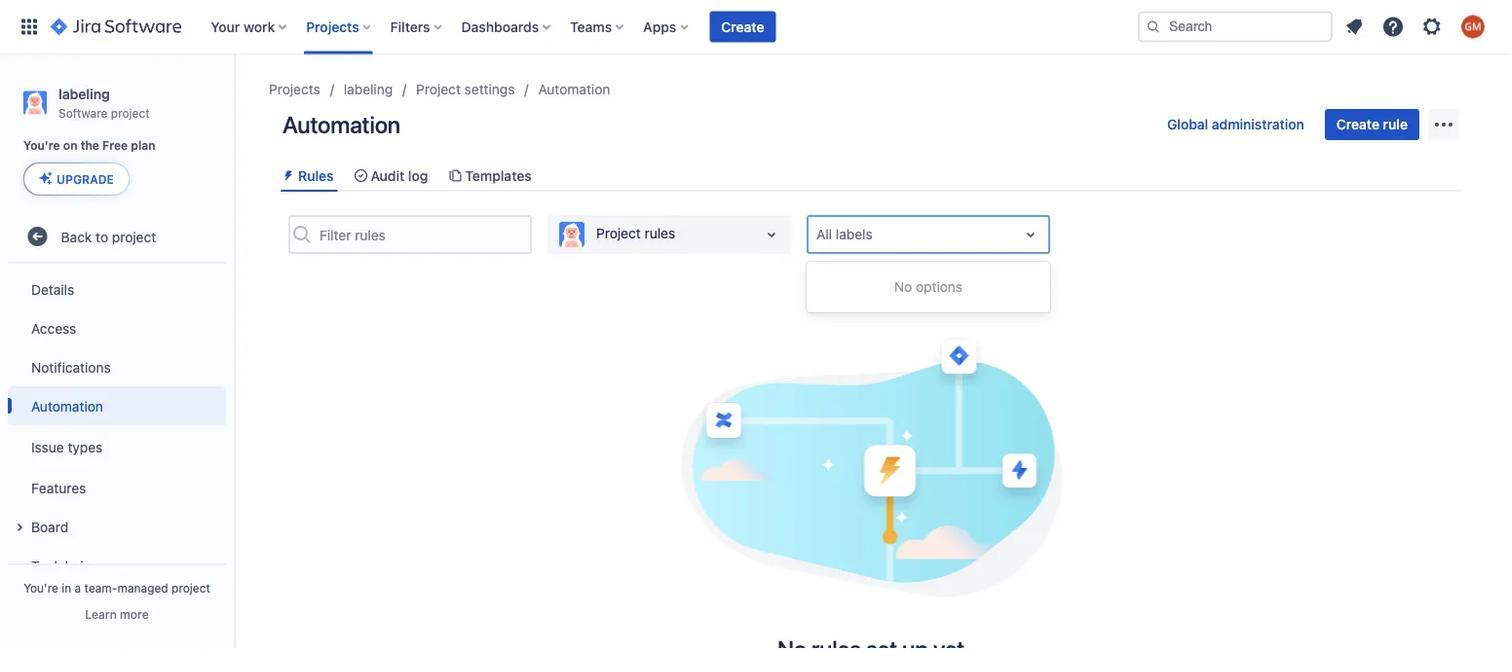 Task type: describe. For each thing, give the bounding box(es) containing it.
more
[[120, 608, 149, 622]]

templates image
[[448, 168, 463, 184]]

notifications image
[[1342, 15, 1366, 38]]

administration
[[1212, 116, 1304, 132]]

project settings link
[[416, 78, 515, 101]]

you're on the free plan
[[23, 139, 155, 152]]

labeling for labeling software project
[[58, 86, 110, 102]]

project for back to project
[[112, 229, 156, 245]]

automation link for project settings
[[538, 78, 610, 101]]

back to project
[[61, 229, 156, 245]]

expand image
[[8, 517, 31, 540]]

primary element
[[12, 0, 1138, 54]]

rules image
[[281, 168, 296, 184]]

team-
[[84, 582, 117, 595]]

no rules set up yet image
[[678, 330, 1064, 600]]

no
[[894, 279, 912, 295]]

rules
[[644, 226, 675, 242]]

2 vertical spatial project
[[172, 582, 210, 595]]

board
[[31, 519, 68, 535]]

sidebar navigation image
[[212, 78, 255, 117]]

rules
[[298, 168, 334, 184]]

apps button
[[637, 11, 696, 42]]

create rule button
[[1325, 109, 1419, 140]]

audit log
[[371, 168, 428, 184]]

group containing details
[[8, 264, 226, 630]]

software
[[58, 106, 108, 120]]

projects button
[[300, 11, 379, 42]]

project for project settings
[[416, 81, 461, 97]]

teams button
[[564, 11, 631, 42]]

learn more button
[[85, 607, 149, 622]]

labeling link
[[344, 78, 393, 101]]

teams
[[570, 19, 612, 35]]

your
[[211, 19, 240, 35]]

you're for you're in a team-managed project
[[24, 582, 58, 595]]

automation for project settings
[[538, 81, 610, 97]]

your profile and settings image
[[1461, 15, 1485, 38]]

log
[[408, 168, 428, 184]]

create for create
[[721, 19, 764, 35]]

features
[[31, 480, 86, 496]]

create for create rule
[[1336, 116, 1379, 132]]

issue types link
[[8, 426, 226, 469]]

settings
[[464, 81, 515, 97]]

no options
[[894, 279, 963, 295]]

labels
[[836, 227, 873, 243]]

audit
[[371, 168, 405, 184]]

Filter rules field
[[314, 217, 530, 252]]

board button
[[8, 508, 226, 547]]

in
[[62, 582, 71, 595]]

learn more
[[85, 608, 149, 622]]

plan
[[131, 139, 155, 152]]

your work button
[[205, 11, 294, 42]]

features link
[[8, 469, 226, 508]]

rule
[[1383, 116, 1408, 132]]

global administration
[[1167, 116, 1304, 132]]

back
[[61, 229, 92, 245]]

issue
[[31, 439, 64, 455]]

back to project link
[[8, 217, 226, 256]]

you're for you're on the free plan
[[23, 139, 60, 152]]

on
[[63, 139, 77, 152]]

project rules
[[596, 226, 675, 242]]

projects for projects link
[[269, 81, 320, 97]]

projects link
[[269, 78, 320, 101]]

projects for projects popup button
[[306, 19, 359, 35]]

1 open image from the left
[[760, 223, 783, 247]]

project settings
[[416, 81, 515, 97]]

upgrade button
[[24, 164, 129, 195]]

search image
[[1146, 19, 1161, 35]]



Task type: vqa. For each thing, say whether or not it's contained in the screenshot.
TOOLCHAIN link
yes



Task type: locate. For each thing, give the bounding box(es) containing it.
jira software image
[[51, 15, 181, 38], [51, 15, 181, 38]]

1 horizontal spatial create
[[1336, 116, 1379, 132]]

templates
[[465, 168, 532, 184]]

managed
[[117, 582, 168, 595]]

free
[[102, 139, 128, 152]]

a
[[75, 582, 81, 595]]

project right to
[[112, 229, 156, 245]]

your work
[[211, 19, 275, 35]]

the
[[81, 139, 99, 152]]

toolchain link
[[8, 547, 226, 586]]

automation link
[[538, 78, 610, 101], [8, 387, 226, 426]]

automation link for notifications
[[8, 387, 226, 426]]

labeling up software on the left top of page
[[58, 86, 110, 102]]

2 vertical spatial automation
[[31, 398, 103, 414]]

create inside button
[[721, 19, 764, 35]]

2 open image from the left
[[1019, 223, 1042, 247]]

2 you're from the top
[[24, 582, 58, 595]]

1 horizontal spatial labeling
[[344, 81, 393, 97]]

you're left in
[[24, 582, 58, 595]]

0 vertical spatial project
[[111, 106, 150, 120]]

labeling down projects popup button
[[344, 81, 393, 97]]

project inside project settings link
[[416, 81, 461, 97]]

2 horizontal spatial automation
[[538, 81, 610, 97]]

create rule
[[1336, 116, 1408, 132]]

create left rule
[[1336, 116, 1379, 132]]

automation link up the "types"
[[8, 387, 226, 426]]

project right managed
[[172, 582, 210, 595]]

automation down primary element
[[538, 81, 610, 97]]

banner containing your work
[[0, 0, 1508, 55]]

1 vertical spatial project
[[596, 226, 641, 242]]

automation for notifications
[[31, 398, 103, 414]]

global administration link
[[1155, 109, 1316, 140]]

project left settings
[[416, 81, 461, 97]]

projects up labeling link
[[306, 19, 359, 35]]

create
[[721, 19, 764, 35], [1336, 116, 1379, 132]]

automation link down primary element
[[538, 78, 610, 101]]

actions image
[[1432, 113, 1455, 136]]

automation inside "link"
[[31, 398, 103, 414]]

0 horizontal spatial project
[[416, 81, 461, 97]]

projects inside popup button
[[306, 19, 359, 35]]

learn
[[85, 608, 117, 622]]

1 you're from the top
[[23, 139, 60, 152]]

1 vertical spatial create
[[1336, 116, 1379, 132]]

filters
[[390, 19, 430, 35]]

0 horizontal spatial automation link
[[8, 387, 226, 426]]

all
[[816, 227, 832, 243]]

options
[[916, 279, 963, 295]]

details
[[31, 281, 74, 297]]

help image
[[1381, 15, 1405, 38]]

1 vertical spatial projects
[[269, 81, 320, 97]]

details link
[[8, 270, 226, 309]]

project for labeling software project
[[111, 106, 150, 120]]

0 horizontal spatial labeling
[[58, 86, 110, 102]]

project up the plan
[[111, 106, 150, 120]]

0 horizontal spatial open image
[[760, 223, 783, 247]]

dashboards
[[461, 19, 539, 35]]

open image
[[760, 223, 783, 247], [1019, 223, 1042, 247]]

1 vertical spatial project
[[112, 229, 156, 245]]

project for project rules
[[596, 226, 641, 242]]

0 vertical spatial project
[[416, 81, 461, 97]]

1 vertical spatial you're
[[24, 582, 58, 595]]

you're in a team-managed project
[[24, 582, 210, 595]]

banner
[[0, 0, 1508, 55]]

0 horizontal spatial create
[[721, 19, 764, 35]]

all labels
[[816, 227, 873, 243]]

projects
[[306, 19, 359, 35], [269, 81, 320, 97]]

labeling for labeling
[[344, 81, 393, 97]]

tab list
[[273, 160, 1469, 192]]

global
[[1167, 116, 1208, 132]]

1 horizontal spatial project
[[596, 226, 641, 242]]

upgrade
[[57, 173, 114, 186]]

to
[[96, 229, 108, 245]]

create button
[[710, 11, 776, 42]]

0 vertical spatial projects
[[306, 19, 359, 35]]

project
[[416, 81, 461, 97], [596, 226, 641, 242]]

labeling inside labeling software project
[[58, 86, 110, 102]]

0 horizontal spatial automation
[[31, 398, 103, 414]]

automation
[[538, 81, 610, 97], [283, 111, 400, 138], [31, 398, 103, 414]]

project
[[111, 106, 150, 120], [112, 229, 156, 245], [172, 582, 210, 595]]

1 vertical spatial automation
[[283, 111, 400, 138]]

you're left the on
[[23, 139, 60, 152]]

create inside button
[[1336, 116, 1379, 132]]

project left rules
[[596, 226, 641, 242]]

appswitcher icon image
[[18, 15, 41, 38]]

work
[[244, 19, 275, 35]]

projects right sidebar navigation "image"
[[269, 81, 320, 97]]

access
[[31, 320, 76, 336]]

access link
[[8, 309, 226, 348]]

toolchain
[[31, 558, 91, 574]]

types
[[68, 439, 103, 455]]

1 horizontal spatial automation
[[283, 111, 400, 138]]

you're
[[23, 139, 60, 152], [24, 582, 58, 595]]

issue types
[[31, 439, 103, 455]]

1 vertical spatial automation link
[[8, 387, 226, 426]]

notifications
[[31, 359, 111, 375]]

filters button
[[384, 11, 450, 42]]

automation down labeling link
[[283, 111, 400, 138]]

tab list containing rules
[[273, 160, 1469, 192]]

create right apps dropdown button at the left of page
[[721, 19, 764, 35]]

labeling
[[344, 81, 393, 97], [58, 86, 110, 102]]

automation down notifications
[[31, 398, 103, 414]]

0 vertical spatial automation
[[538, 81, 610, 97]]

apps
[[643, 19, 676, 35]]

Search field
[[1138, 11, 1333, 42]]

0 vertical spatial create
[[721, 19, 764, 35]]

0 vertical spatial you're
[[23, 139, 60, 152]]

notifications link
[[8, 348, 226, 387]]

1 horizontal spatial automation link
[[538, 78, 610, 101]]

labeling software project
[[58, 86, 150, 120]]

0 vertical spatial automation link
[[538, 78, 610, 101]]

project inside labeling software project
[[111, 106, 150, 120]]

settings image
[[1420, 15, 1444, 38]]

group
[[8, 264, 226, 630]]

1 horizontal spatial open image
[[1019, 223, 1042, 247]]

audit log image
[[353, 168, 369, 184]]

dashboards button
[[455, 11, 558, 42]]



